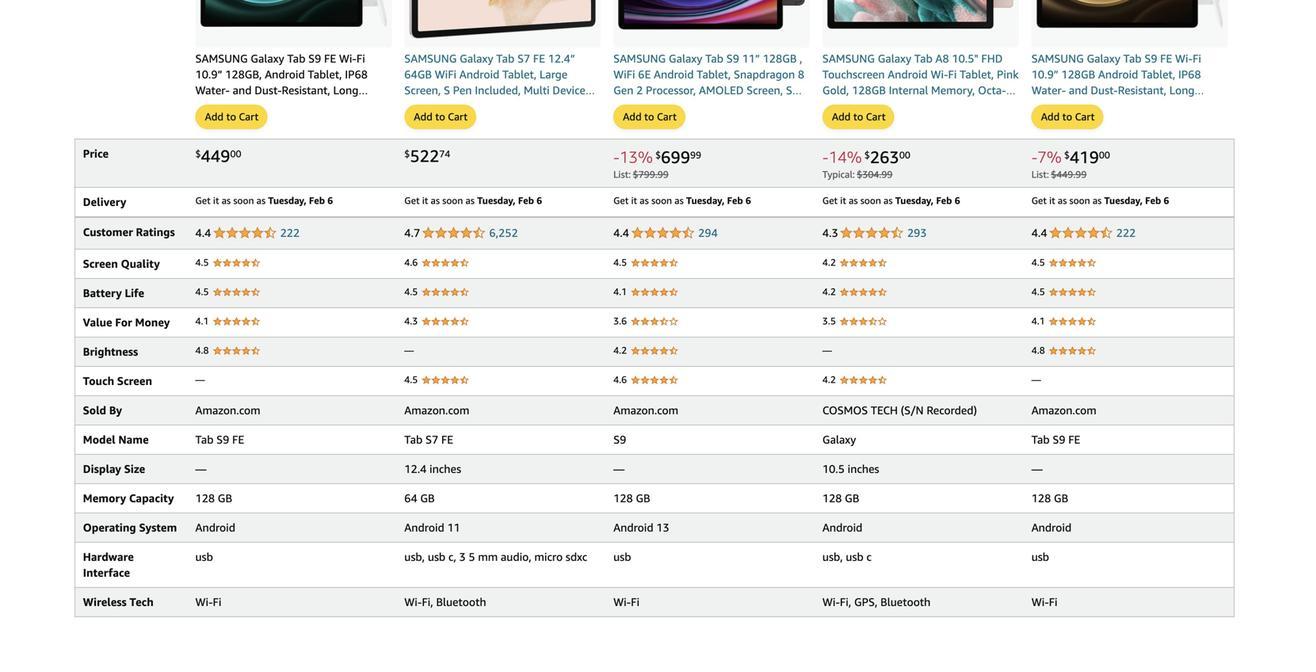 Task type: locate. For each thing, give the bounding box(es) containing it.
0 vertical spatial screen
[[83, 257, 118, 270]]

add left 2021,
[[414, 110, 433, 123]]

galaxy inside samsung galaxy tab a8 10.5" fhd touchscreen android wi-fi tablet, pink gold, 128gb internal memory, octa- core processor, 4gb ram, 8mp rear + 5mp front camera, bluetooth v5.0 wepgpy
[[878, 52, 912, 65]]

interface
[[83, 566, 130, 579]]

3 samsung from the left
[[614, 52, 666, 65]]

add down 2 on the left of page
[[623, 110, 642, 123]]

bluetooth down 3
[[436, 596, 486, 609]]

2 tuesday, from the left
[[477, 195, 516, 206]]

tablet, for samsung galaxy tab s9 fe wi-fi 10.9" 128gb android tablet, ip68 water- and dust-resistant, long battery life, powerful processor, s pen, 8mp camera, lightweight design, us version, 2023, silver
[[1142, 68, 1176, 81]]

rear
[[978, 99, 1001, 112]]

samsung right fhd
[[1032, 52, 1084, 65]]

pink
[[997, 68, 1019, 81], [514, 115, 536, 128]]

soon down 74
[[442, 195, 463, 206]]

2 horizontal spatial 8mp
[[1056, 115, 1079, 128]]

samsung galaxy tab s9 fe wi-fi 10.9" 128gb android tablet, ip68 water- and dust-resistant, long battery life, powerful processor, s pen, 8mp camera, lightweight design, us version, 2023, silver image
[[1032, 0, 1228, 33]]

6 as from the left
[[675, 195, 684, 206]]

samsung galaxy tab a8 10.5" fhd touchscreen android wi-fi tablet, pink gold, 128gb internal memory, octa-core processor, 4gb ram, 8mp rear + 5mp front camera, bluetooth v5.0 wepgpy image
[[823, 0, 1019, 34]]

android inside the samsung galaxy tab s9 fe wi-fi 10.9" 128gb android tablet, ip68 water- and dust-resistant, long battery life, powerful processor, s pen, 8mp camera, lightweight design, us version, 2023, silver
[[1099, 68, 1139, 81]]

1 horizontal spatial pen,
[[614, 99, 635, 112]]

1 horizontal spatial 222
[[1117, 226, 1136, 239]]

c
[[867, 550, 872, 563]]

1 horizontal spatial camera,
[[878, 115, 919, 128]]

add to cart for fourth add to cart submit from the right
[[414, 110, 468, 123]]

2 horizontal spatial pen,
[[1032, 115, 1054, 128]]

10.5 inches
[[823, 462, 880, 475]]

2023, inside the samsung galaxy tab s9 fe wi-fi 10.9" 128gb android tablet, ip68 water- and dust-resistant, long battery life, powerful processor, s pen, 8mp camera, lightweight design, us version, 2023, silver
[[1092, 131, 1121, 144]]

1 tuesday, from the left
[[268, 195, 307, 206]]

0 horizontal spatial life,
[[236, 99, 257, 112]]

1 list: from the left
[[614, 169, 631, 180]]

8mp inside the samsung galaxy tab s9 fe wi-fi 10.9" 128gb android tablet, ip68 water- and dust-resistant, long battery life, powerful processor, s pen, 8mp camera, lightweight design, us version, 2023, silver
[[1056, 115, 1079, 128]]

android inside samsung galaxy tab a8 10.5" fhd touchscreen android wi-fi tablet, pink gold, 128gb internal memory, octa- core processor, 4gb ram, 8mp rear + 5mp front camera, bluetooth v5.0 wepgpy
[[888, 68, 928, 81]]

usb, left c
[[823, 550, 843, 563]]

camera, for samsung galaxy tab s9 fe wi-fi 10.9" 128gb android tablet, ip68 water- and dust-resistant, long battery life, powerful processor, s pen, 8mp camera, lightweight design, us version, 2023, silver
[[1082, 115, 1123, 128]]

gps,
[[854, 596, 878, 609]]

get it as soon as tuesday, feb 6 down $449.99
[[1032, 195, 1170, 206]]

5 samsung from the left
[[1032, 52, 1084, 65]]

customer ratings
[[83, 225, 175, 239]]

graphite
[[614, 115, 657, 128]]

version, up the $ 449 00
[[212, 131, 253, 144]]

1 horizontal spatial 128gb
[[852, 84, 886, 97]]

pen, up 7%
[[1032, 115, 1054, 128]]

add to cart up the $ 449 00
[[205, 110, 259, 123]]

1 as from the left
[[222, 195, 231, 206]]

8mp inside samsung galaxy tab s9 fe wi-fi 10.9" 128gb, android tablet, ip68 water- and dust-resistant, long battery life, powerful processor, s pen, 8mp camera, lightweight design, us version, 2023, mint
[[220, 115, 242, 128]]

—
[[404, 345, 414, 356], [823, 345, 832, 356], [195, 374, 205, 385], [1032, 374, 1041, 385], [195, 462, 206, 475], [614, 462, 625, 475], [1032, 462, 1043, 475]]

0 horizontal spatial s7
[[426, 433, 438, 446]]

0 horizontal spatial 4.8
[[195, 345, 209, 356]]

2 horizontal spatial wi-fi
[[1032, 596, 1058, 609]]

0 horizontal spatial 4.6
[[404, 257, 418, 268]]

1 vertical spatial 4.6
[[614, 374, 627, 385]]

get it as soon as tuesday, feb 6 down $799.99
[[614, 195, 751, 206]]

and for 128gb
[[1069, 84, 1088, 97]]

samsung up the touchscreen
[[823, 52, 875, 65]]

0 horizontal spatial pink
[[514, 115, 536, 128]]

to up the $ 449 00
[[226, 110, 236, 123]]

version, inside samsung galaxy tab s9 fe wi-fi 10.9" 128gb, android tablet, ip68 water- and dust-resistant, long battery life, powerful processor, s pen, 8mp camera, lightweight design, us version, 2023, mint
[[212, 131, 253, 144]]

8mp for samsung galaxy tab s9 fe wi-fi 10.9" 128gb, android tablet, ip68 water- and dust-resistant, long battery life, powerful processor, s pen, 8mp camera, lightweight design, us version, 2023, mint
[[220, 115, 242, 128]]

long for mint
[[333, 84, 359, 97]]

2 life, from the left
[[1072, 99, 1093, 112]]

1 horizontal spatial 4.4
[[614, 226, 629, 239]]

samsung galaxy tab s9 fe wi-fi 10.9" 128gb, android tablet, ip68 water- and dust-resistant, long battery life, powerful processor, s pen, 8mp camera, lightweight design, us version, 2023, mint
[[195, 52, 390, 144]]

1 horizontal spatial pink
[[997, 68, 1019, 81]]

pen, inside samsung galaxy tab s9 fe wi-fi 10.9" 128gb, android tablet, ip68 water- and dust-resistant, long battery life, powerful processor, s pen, 8mp camera, lightweight design, us version, 2023, mint
[[195, 115, 217, 128]]

fi inside samsung galaxy tab s9 fe wi-fi 10.9" 128gb, android tablet, ip68 water- and dust-resistant, long battery life, powerful processor, s pen, 8mp camera, lightweight design, us version, 2023, mint
[[357, 52, 365, 65]]

design,
[[353, 115, 390, 128], [1189, 115, 1226, 128]]

add to cart for 1st add to cart submit
[[205, 110, 259, 123]]

$ 522 74
[[404, 146, 450, 166]]

10.9" inside samsung galaxy tab s9 fe wi-fi 10.9" 128gb, android tablet, ip68 water- and dust-resistant, long battery life, powerful processor, s pen, 8mp camera, lightweight design, us version, 2023, mint
[[195, 68, 222, 81]]

galaxy up pen
[[460, 52, 494, 65]]

galaxy inside 'samsung galaxy tab s7 fe 12.4" 64gb wifi android tablet, large screen, s pen included, multi device connectivity, long lasting battery, us version, 2021, mystic pink'
[[460, 52, 494, 65]]

samsung for samsung galaxy tab s7 fe 12.4" 64gb wifi android tablet, large screen, s pen included, multi device connectivity, long lasting battery, us version, 2021, mystic pink
[[404, 52, 457, 65]]

version, down connectivity,
[[404, 115, 445, 128]]

$ for 263
[[865, 149, 870, 160]]

tech
[[130, 596, 154, 609]]

camera, inside the samsung galaxy tab s9 fe wi-fi 10.9" 128gb android tablet, ip68 water- and dust-resistant, long battery life, powerful processor, s pen, 8mp camera, lightweight design, us version, 2023, silver
[[1082, 115, 1123, 128]]

2 - from the left
[[823, 147, 829, 166]]

1 vertical spatial 128gb
[[1062, 68, 1096, 81]]

memory,
[[931, 84, 975, 97]]

1 horizontal spatial wifi
[[614, 68, 635, 81]]

and up 419
[[1069, 84, 1088, 97]]

1 dust- from the left
[[255, 84, 282, 97]]

1 horizontal spatial battery
[[195, 99, 233, 112]]

1 tablet, from the left
[[308, 68, 342, 81]]

processor, up rating,
[[646, 84, 696, 97]]

tablet, down the 10.5"
[[960, 68, 994, 81]]

00 inside the $ 449 00
[[230, 148, 241, 159]]

add up wepgpy in the top of the page
[[832, 110, 851, 123]]

processor, up the silver in the right top of the page
[[1145, 99, 1195, 112]]

money
[[135, 316, 170, 329]]

4.6
[[404, 257, 418, 268], [614, 374, 627, 385]]

1 vertical spatial screen
[[117, 374, 152, 387]]

1 cart from the left
[[239, 110, 259, 123]]

tuesday, down the silver in the right top of the page
[[1105, 195, 1143, 206]]

- inside -13% $ 699 99
[[614, 147, 620, 166]]

0 horizontal spatial 4.3
[[404, 315, 418, 326]]

usb, down android 11
[[404, 550, 425, 563]]

8mp inside samsung galaxy tab a8 10.5" fhd touchscreen android wi-fi tablet, pink gold, 128gb internal memory, octa- core processor, 4gb ram, 8mp rear + 5mp front camera, bluetooth v5.0 wepgpy
[[953, 99, 976, 112]]

2 water- from the left
[[1032, 84, 1066, 97]]

camera, for samsung galaxy tab s9 fe wi-fi 10.9" 128gb, android tablet, ip68 water- and dust-resistant, long battery life, powerful processor, s pen, 8mp camera, lightweight design, us version, 2023, mint
[[245, 115, 286, 128]]

0 horizontal spatial wifi
[[435, 68, 457, 81]]

1 horizontal spatial resistant,
[[1118, 84, 1167, 97]]

get down list: $449.99
[[1032, 195, 1047, 206]]

0 horizontal spatial 128gb
[[763, 52, 797, 65]]

3 amazon.com from the left
[[614, 404, 679, 417]]

2 horizontal spatial long
[[1170, 84, 1195, 97]]

android 11
[[404, 521, 460, 534]]

3 - from the left
[[1032, 147, 1038, 166]]

powerful inside samsung galaxy tab s9 fe wi-fi 10.9" 128gb, android tablet, ip68 water- and dust-resistant, long battery life, powerful processor, s pen, 8mp camera, lightweight design, us version, 2023, mint
[[260, 99, 305, 112]]

1 horizontal spatial ip68
[[638, 99, 661, 112]]

wi-
[[339, 52, 357, 65], [1176, 52, 1193, 65], [931, 68, 948, 81], [195, 596, 213, 609], [404, 596, 422, 609], [614, 596, 631, 609], [823, 596, 840, 609], [1032, 596, 1049, 609]]

tablet, inside samsung galaxy tab a8 10.5" fhd touchscreen android wi-fi tablet, pink gold, 128gb internal memory, octa- core processor, 4gb ram, 8mp rear + 5mp front camera, bluetooth v5.0 wepgpy
[[960, 68, 994, 81]]

as
[[222, 195, 231, 206], [257, 195, 266, 206], [431, 195, 440, 206], [466, 195, 475, 206], [640, 195, 649, 206], [675, 195, 684, 206], [849, 195, 858, 206], [884, 195, 893, 206], [1058, 195, 1067, 206], [1093, 195, 1102, 206]]

soon
[[233, 195, 254, 206], [442, 195, 463, 206], [652, 195, 672, 206], [861, 195, 881, 206], [1070, 195, 1090, 206]]

cart left 4gb
[[866, 110, 886, 123]]

lightweight for mint
[[289, 115, 350, 128]]

1 vertical spatial pink
[[514, 115, 536, 128]]

processor,
[[646, 84, 696, 97], [308, 99, 358, 112], [847, 99, 897, 112], [1145, 99, 1195, 112]]

0 horizontal spatial usb,
[[404, 550, 425, 563]]

get it as soon as tuesday, feb 6 down the $304.99
[[823, 195, 961, 206]]

add to cart for third add to cart submit from left
[[623, 110, 677, 123]]

lightweight inside the samsung galaxy tab s9 fe wi-fi 10.9" 128gb android tablet, ip68 water- and dust-resistant, long battery life, powerful processor, s pen, 8mp camera, lightweight design, us version, 2023, silver
[[1126, 115, 1186, 128]]

battery inside samsung galaxy tab s9 fe wi-fi 10.9" 128gb, android tablet, ip68 water- and dust-resistant, long battery life, powerful processor, s pen, 8mp camera, lightweight design, us version, 2023, mint
[[195, 99, 233, 112]]

wi- inside samsung galaxy tab a8 10.5" fhd touchscreen android wi-fi tablet, pink gold, 128gb internal memory, octa- core processor, 4gb ram, 8mp rear + 5mp front camera, bluetooth v5.0 wepgpy
[[931, 68, 948, 81]]

0 horizontal spatial long
[[333, 84, 359, 97]]

$304.99
[[857, 169, 893, 180]]

4.4 down list: $799.99
[[614, 226, 629, 239]]

1 horizontal spatial usb,
[[823, 550, 843, 563]]

1 horizontal spatial list:
[[1032, 169, 1049, 180]]

tuesday, down mint
[[268, 195, 307, 206]]

- inside -14% $ 263 00
[[823, 147, 829, 166]]

samsung for samsung galaxy tab s9 fe wi-fi 10.9" 128gb android tablet, ip68 water- and dust-resistant, long battery life, powerful processor, s pen, 8mp camera, lightweight design, us version, 2023, silver
[[1032, 52, 1084, 65]]

galaxy for android
[[460, 52, 494, 65]]

0 horizontal spatial -
[[614, 147, 620, 166]]

4 samsung from the left
[[823, 52, 875, 65]]

usb, for usb, usb c, 3 5 mm audio, micro sdxc
[[404, 550, 425, 563]]

tablet, for samsung galaxy tab s9 fe wi-fi 10.9" 128gb, android tablet, ip68 water- and dust-resistant, long battery life, powerful processor, s pen, 8mp camera, lightweight design, us version, 2023, mint
[[308, 68, 342, 81]]

7%
[[1038, 147, 1062, 166]]

0 horizontal spatial ip68
[[345, 68, 368, 81]]

2 10.9" from the left
[[1032, 68, 1059, 81]]

galaxy up rating,
[[669, 52, 703, 65]]

5
[[469, 550, 475, 563]]

1 add to cart from the left
[[205, 110, 259, 123]]

4.3
[[823, 226, 838, 239], [404, 315, 418, 326]]

usb,
[[404, 550, 425, 563], [823, 550, 843, 563]]

0 horizontal spatial list:
[[614, 169, 631, 180]]

1 horizontal spatial and
[[1069, 84, 1088, 97]]

wi- inside the samsung galaxy tab s9 fe wi-fi 10.9" 128gb android tablet, ip68 water- and dust-resistant, long battery life, powerful processor, s pen, 8mp camera, lightweight design, us version, 2023, silver
[[1176, 52, 1193, 65]]

typical:
[[823, 169, 855, 180]]

0 horizontal spatial tab s9 fe
[[195, 433, 244, 446]]

inches for 10.5 inches
[[848, 462, 880, 475]]

2
[[637, 84, 643, 97]]

screen up by
[[117, 374, 152, 387]]

battery up value
[[83, 286, 122, 300]]

$ inside "-7% $ 419 00"
[[1065, 149, 1070, 160]]

1 usb from the left
[[195, 550, 213, 563]]

us down device
[[582, 99, 597, 112]]

0 horizontal spatial camera,
[[245, 115, 286, 128]]

0 horizontal spatial 222
[[280, 226, 300, 239]]

screen quality
[[83, 257, 160, 270]]

0 horizontal spatial lightweight
[[289, 115, 350, 128]]

4.6 down 4.7
[[404, 257, 418, 268]]

cart down pen
[[448, 110, 468, 123]]

2 horizontal spatial 00
[[1099, 149, 1111, 160]]

soon down the $304.99
[[861, 195, 881, 206]]

3 to from the left
[[644, 110, 654, 123]]

3 tuesday, from the left
[[686, 195, 725, 206]]

3 128 gb from the left
[[823, 492, 860, 505]]

5 add to cart from the left
[[1041, 110, 1095, 123]]

it down list: $799.99
[[631, 195, 637, 206]]

ip68 inside the samsung galaxy tab s9 fe wi-fi 10.9" 128gb android tablet, ip68 water- and dust-resistant, long battery life, powerful processor, s pen, 8mp camera, lightweight design, us version, 2023, silver
[[1179, 68, 1201, 81]]

powerful inside the samsung galaxy tab s9 fe wi-fi 10.9" 128gb android tablet, ip68 water- and dust-resistant, long battery life, powerful processor, s pen, 8mp camera, lightweight design, us version, 2023, silver
[[1096, 99, 1142, 112]]

4.4 down list: $449.99
[[1032, 226, 1048, 239]]

cart down 128gb,
[[239, 110, 259, 123]]

life,
[[236, 99, 257, 112], [1072, 99, 1093, 112]]

sold by
[[83, 404, 122, 417]]

list: for 699
[[614, 169, 631, 180]]

samsung inside samsung galaxy tab a8 10.5" fhd touchscreen android wi-fi tablet, pink gold, 128gb internal memory, octa- core processor, 4gb ram, 8mp rear + 5mp front camera, bluetooth v5.0 wepgpy
[[823, 52, 875, 65]]

get down the 449
[[195, 195, 211, 206]]

galaxy up 128gb,
[[251, 52, 284, 65]]

fi inside samsung galaxy tab a8 10.5" fhd touchscreen android wi-fi tablet, pink gold, 128gb internal memory, octa- core processor, 4gb ram, 8mp rear + 5mp front camera, bluetooth v5.0 wepgpy
[[948, 68, 957, 81]]

galaxy up internal
[[878, 52, 912, 65]]

s7 up multi
[[518, 52, 530, 65]]

get it as soon as tuesday, feb 6 up 6,252 at the top left of page
[[404, 195, 542, 206]]

2 add to cart from the left
[[414, 110, 468, 123]]

6
[[328, 195, 333, 206], [537, 195, 542, 206], [746, 195, 751, 206], [955, 195, 961, 206], [1164, 195, 1170, 206]]

samsung up 128gb,
[[195, 52, 248, 65]]

get it as soon as tuesday, feb 6 down the $ 449 00
[[195, 195, 333, 206]]

0 horizontal spatial powerful
[[260, 99, 305, 112]]

11
[[447, 521, 460, 534]]

add to cart submit up "-7% $ 419 00"
[[1033, 105, 1103, 128]]

connectivity,
[[404, 99, 470, 112]]

4.2 for battery life
[[823, 286, 836, 297]]

version, inside 'samsung galaxy tab s7 fe 12.4" 64gb wifi android tablet, large screen, s pen included, multi device connectivity, long lasting battery, us version, 2021, mystic pink'
[[404, 115, 445, 128]]

4 soon from the left
[[861, 195, 881, 206]]

1 screen, from the left
[[404, 84, 441, 97]]

1 horizontal spatial 8mp
[[953, 99, 976, 112]]

0 horizontal spatial 4.4
[[195, 226, 211, 239]]

fe inside samsung galaxy tab s9 fe wi-fi 10.9" 128gb, android tablet, ip68 water- and dust-resistant, long battery life, powerful processor, s pen, 8mp camera, lightweight design, us version, 2023, mint
[[324, 52, 336, 65]]

wi-fi, gps, bluetooth
[[823, 596, 931, 609]]

1 horizontal spatial tab s9 fe
[[1032, 433, 1081, 446]]

3 add to cart submit from the left
[[614, 105, 685, 128]]

battery inside the samsung galaxy tab s9 fe wi-fi 10.9" 128gb android tablet, ip68 water- and dust-resistant, long battery life, powerful processor, s pen, 8mp camera, lightweight design, us version, 2023, silver
[[1032, 99, 1069, 112]]

add up the 449
[[205, 110, 224, 123]]

it down "522"
[[422, 195, 428, 206]]

bluetooth inside samsung galaxy tab a8 10.5" fhd touchscreen android wi-fi tablet, pink gold, 128gb internal memory, octa- core processor, 4gb ram, 8mp rear + 5mp front camera, bluetooth v5.0 wepgpy
[[922, 115, 972, 128]]

life, up 419
[[1072, 99, 1093, 112]]

3 wi-fi from the left
[[1032, 596, 1058, 609]]

2 dust- from the left
[[1091, 84, 1118, 97]]

1 horizontal spatial inches
[[848, 462, 880, 475]]

0 horizontal spatial 00
[[230, 148, 241, 159]]

tablet, inside 'samsung galaxy tab s7 fe 12.4" 64gb wifi android tablet, large screen, s pen included, multi device connectivity, long lasting battery, us version, 2021, mystic pink'
[[503, 68, 537, 81]]

10.9" inside the samsung galaxy tab s9 fe wi-fi 10.9" 128gb android tablet, ip68 water- and dust-resistant, long battery life, powerful processor, s pen, 8mp camera, lightweight design, us version, 2023, silver
[[1032, 68, 1059, 81]]

6e
[[638, 68, 651, 81]]

get up 4.7
[[404, 195, 420, 206]]

2 horizontal spatial 4.4
[[1032, 226, 1048, 239]]

dust- for 128gb
[[1091, 84, 1118, 97]]

ip68 inside samsung galaxy tab s9 11" 128gb , wifi 6e android tablet, snapdragon 8 gen 2 processor, amoled screen, s pen, ip68 rating, us version, 2023, graphite
[[638, 99, 661, 112]]

cart up 699 at the right top
[[657, 110, 677, 123]]

wi-fi, bluetooth
[[404, 596, 486, 609]]

samsung galaxy tab s9 11" 128gb , wifi 6e android tablet, snapdragon 8 gen 2 processor, amoled screen, s pen, ip68 rating, us version, 2023, graphite image
[[614, 0, 810, 34]]

0 horizontal spatial wi-fi
[[195, 596, 222, 609]]

$ inside -13% $ 699 99
[[656, 149, 661, 160]]

get down typical:
[[823, 195, 838, 206]]

1 horizontal spatial fi,
[[840, 596, 852, 609]]

4 add from the left
[[832, 110, 851, 123]]

2 usb, from the left
[[823, 550, 843, 563]]

1 horizontal spatial long
[[473, 99, 498, 112]]

pink inside 'samsung galaxy tab s7 fe 12.4" 64gb wifi android tablet, large screen, s pen included, multi device connectivity, long lasting battery, us version, 2021, mystic pink'
[[514, 115, 536, 128]]

long inside 'samsung galaxy tab s7 fe 12.4" 64gb wifi android tablet, large screen, s pen included, multi device connectivity, long lasting battery, us version, 2021, mystic pink'
[[473, 99, 498, 112]]

2 wifi from the left
[[614, 68, 635, 81]]

1 horizontal spatial water-
[[1032, 84, 1066, 97]]

water- inside the samsung galaxy tab s9 fe wi-fi 10.9" 128gb android tablet, ip68 water- and dust-resistant, long battery life, powerful processor, s pen, 8mp camera, lightweight design, us version, 2023, silver
[[1032, 84, 1066, 97]]

s inside the samsung galaxy tab s9 fe wi-fi 10.9" 128gb android tablet, ip68 water- and dust-resistant, long battery life, powerful processor, s pen, 8mp camera, lightweight design, us version, 2023, silver
[[1198, 99, 1204, 112]]

2 powerful from the left
[[1096, 99, 1142, 112]]

fe inside the samsung galaxy tab s9 fe wi-fi 10.9" 128gb android tablet, ip68 water- and dust-resistant, long battery life, powerful processor, s pen, 8mp camera, lightweight design, us version, 2023, silver
[[1161, 52, 1173, 65]]

memory capacity
[[83, 492, 174, 505]]

4 usb from the left
[[846, 550, 864, 563]]

0 horizontal spatial pen,
[[195, 115, 217, 128]]

tablet, for samsung galaxy tab s9 11" 128gb , wifi 6e android tablet, snapdragon 8 gen 2 processor, amoled screen, s pen, ip68 rating, us version, 2023, graphite
[[697, 68, 731, 81]]

galaxy down samsung galaxy tab s9 fe wi-fi 10.9" 128gb android tablet, ip68 water- and dust-resistant, long battery life, powerful processor, s pen, 8mp camera, lightweight design, us version, 2023, silver image
[[1087, 52, 1121, 65]]

samsung for samsung galaxy tab s9 11" 128gb , wifi 6e android tablet, snapdragon 8 gen 2 processor, amoled screen, s pen, ip68 rating, us version, 2023, graphite
[[614, 52, 666, 65]]

samsung inside 'samsung galaxy tab s7 fe 12.4" 64gb wifi android tablet, large screen, s pen included, multi device connectivity, long lasting battery, us version, 2021, mystic pink'
[[404, 52, 457, 65]]

list: $799.99
[[614, 169, 669, 180]]

128gb down samsung galaxy tab s9 fe wi-fi 10.9" 128gb android tablet, ip68 water- and dust-resistant, long battery life, powerful processor, s pen, 8mp camera, lightweight design, us version, 2023, silver image
[[1062, 68, 1096, 81]]

wifi up gen
[[614, 68, 635, 81]]

0 horizontal spatial inches
[[430, 462, 461, 475]]

0 horizontal spatial 10.9"
[[195, 68, 222, 81]]

and down 128gb,
[[233, 84, 252, 97]]

9 as from the left
[[1058, 195, 1067, 206]]

design, inside samsung galaxy tab s9 fe wi-fi 10.9" 128gb, android tablet, ip68 water- and dust-resistant, long battery life, powerful processor, s pen, 8mp camera, lightweight design, us version, 2023, mint
[[353, 115, 390, 128]]

2 camera, from the left
[[878, 115, 919, 128]]

2 samsung from the left
[[404, 52, 457, 65]]

add to cart
[[205, 110, 259, 123], [414, 110, 468, 123], [623, 110, 677, 123], [832, 110, 886, 123], [1041, 110, 1095, 123]]

life, down 128gb,
[[236, 99, 257, 112]]

1 horizontal spatial 00
[[900, 149, 911, 160]]

2 as from the left
[[257, 195, 266, 206]]

1 horizontal spatial design,
[[1189, 115, 1226, 128]]

1 resistant, from the left
[[282, 84, 330, 97]]

0 horizontal spatial 8mp
[[220, 115, 242, 128]]

00 for 419
[[1099, 149, 1111, 160]]

soon down $449.99
[[1070, 195, 1090, 206]]

recorded)
[[927, 404, 977, 417]]

version,
[[719, 99, 759, 112], [404, 115, 445, 128], [212, 131, 253, 144], [1049, 131, 1089, 144]]

2 and from the left
[[1069, 84, 1088, 97]]

5 to from the left
[[1063, 110, 1073, 123]]

touchscreen
[[823, 68, 885, 81]]

resistant, up mint
[[282, 84, 330, 97]]

1 horizontal spatial 4.1
[[614, 286, 627, 297]]

life, for 128gb
[[1072, 99, 1093, 112]]

operating system
[[83, 521, 177, 534]]

1 tab s9 fe from the left
[[195, 433, 244, 446]]

14%
[[829, 147, 862, 166]]

2 vertical spatial 128gb
[[852, 84, 886, 97]]

2 lightweight from the left
[[1126, 115, 1186, 128]]

usb
[[195, 550, 213, 563], [428, 550, 446, 563], [614, 550, 631, 563], [846, 550, 864, 563], [1032, 550, 1050, 563]]

tablet, down samsung galaxy tab s9 fe wi-fi 10.9" 128gb android tablet, ip68 water- and dust-resistant, long battery life, powerful processor, s pen, 8mp camera, lightweight design, us version, 2023, silver image
[[1142, 68, 1176, 81]]

2023, inside samsung galaxy tab s9 fe wi-fi 10.9" 128gb, android tablet, ip68 water- and dust-resistant, long battery life, powerful processor, s pen, 8mp camera, lightweight design, us version, 2023, mint
[[255, 131, 284, 144]]

camera, inside samsung galaxy tab s9 fe wi-fi 10.9" 128gb, android tablet, ip68 water- and dust-resistant, long battery life, powerful processor, s pen, 8mp camera, lightweight design, us version, 2023, mint
[[245, 115, 286, 128]]

pink down lasting
[[514, 115, 536, 128]]

0 horizontal spatial fi,
[[422, 596, 433, 609]]

water- inside samsung galaxy tab s9 fe wi-fi 10.9" 128gb, android tablet, ip68 water- and dust-resistant, long battery life, powerful processor, s pen, 8mp camera, lightweight design, us version, 2023, mint
[[195, 84, 230, 97]]

8mp for samsung galaxy tab s9 fe wi-fi 10.9" 128gb android tablet, ip68 water- and dust-resistant, long battery life, powerful processor, s pen, 8mp camera, lightweight design, us version, 2023, silver
[[1056, 115, 1079, 128]]

galaxy
[[251, 52, 284, 65], [460, 52, 494, 65], [669, 52, 703, 65], [878, 52, 912, 65], [1087, 52, 1121, 65], [823, 433, 856, 446]]

00 inside -14% $ 263 00
[[900, 149, 911, 160]]

fi,
[[422, 596, 433, 609], [840, 596, 852, 609]]

processor, inside samsung galaxy tab s9 11" 128gb , wifi 6e android tablet, snapdragon 8 gen 2 processor, amoled screen, s pen, ip68 rating, us version, 2023, graphite
[[646, 84, 696, 97]]

add to cart submit down pen
[[405, 105, 476, 128]]

value
[[83, 316, 112, 329]]

0 vertical spatial s7
[[518, 52, 530, 65]]

get down list: $799.99
[[614, 195, 629, 206]]

1 horizontal spatial -
[[823, 147, 829, 166]]

1 to from the left
[[226, 110, 236, 123]]

1 6 from the left
[[328, 195, 333, 206]]

tablet, inside the samsung galaxy tab s9 fe wi-fi 10.9" 128gb android tablet, ip68 water- and dust-resistant, long battery life, powerful processor, s pen, 8mp camera, lightweight design, us version, 2023, silver
[[1142, 68, 1176, 81]]

4 128 from the left
[[1032, 492, 1051, 505]]

to left 2021,
[[435, 110, 445, 123]]

1 lightweight from the left
[[289, 115, 350, 128]]

inches right 12.4
[[430, 462, 461, 475]]

Add to Cart submit
[[196, 105, 267, 128], [405, 105, 476, 128], [614, 105, 685, 128], [824, 105, 894, 128], [1033, 105, 1103, 128]]

processor, up front
[[847, 99, 897, 112]]

1 horizontal spatial dust-
[[1091, 84, 1118, 97]]

dust- up 419
[[1091, 84, 1118, 97]]

pen, down gen
[[614, 99, 635, 112]]

0 horizontal spatial resistant,
[[282, 84, 330, 97]]

0 horizontal spatial battery
[[83, 286, 122, 300]]

screen, inside 'samsung galaxy tab s7 fe 12.4" 64gb wifi android tablet, large screen, s pen included, multi device connectivity, long lasting battery, us version, 2021, mystic pink'
[[404, 84, 441, 97]]

- up list: $799.99
[[614, 147, 620, 166]]

2 screen, from the left
[[747, 84, 783, 97]]

us up 7%
[[1032, 131, 1046, 144]]

2 usb from the left
[[428, 550, 446, 563]]

add to cart up wepgpy in the top of the page
[[832, 110, 886, 123]]

it down typical:
[[840, 195, 847, 206]]

0 horizontal spatial water-
[[195, 84, 230, 97]]

it down the 449
[[213, 195, 219, 206]]

fi, for bluetooth
[[422, 596, 433, 609]]

0 vertical spatial 4.3
[[823, 226, 838, 239]]

0 horizontal spatial 2023,
[[255, 131, 284, 144]]

1 get it as soon as tuesday, feb 6 from the left
[[195, 195, 333, 206]]

263
[[870, 147, 900, 167]]

s9
[[308, 52, 321, 65], [727, 52, 740, 65], [1145, 52, 1158, 65], [217, 433, 229, 446], [614, 433, 626, 446], [1053, 433, 1066, 446]]

dust- inside the samsung galaxy tab s9 fe wi-fi 10.9" 128gb android tablet, ip68 water- and dust-resistant, long battery life, powerful processor, s pen, 8mp camera, lightweight design, us version, 2023, silver
[[1091, 84, 1118, 97]]

4 add to cart from the left
[[832, 110, 886, 123]]

us inside 'samsung galaxy tab s7 fe 12.4" 64gb wifi android tablet, large screen, s pen included, multi device connectivity, long lasting battery, us version, 2021, mystic pink'
[[582, 99, 597, 112]]

to up wepgpy in the top of the page
[[854, 110, 864, 123]]

to left rating,
[[644, 110, 654, 123]]

1 horizontal spatial 10.9"
[[1032, 68, 1059, 81]]

0 vertical spatial 128gb
[[763, 52, 797, 65]]

powerful up the silver in the right top of the page
[[1096, 99, 1142, 112]]

1 horizontal spatial lightweight
[[1126, 115, 1186, 128]]

8mp
[[953, 99, 976, 112], [220, 115, 242, 128], [1056, 115, 1079, 128]]

5mp
[[823, 115, 845, 128]]

1 horizontal spatial screen,
[[747, 84, 783, 97]]

1 horizontal spatial life,
[[1072, 99, 1093, 112]]

life, inside the samsung galaxy tab s9 fe wi-fi 10.9" 128gb android tablet, ip68 water- and dust-resistant, long battery life, powerful processor, s pen, 8mp camera, lightweight design, us version, 2023, silver
[[1072, 99, 1093, 112]]

1 horizontal spatial 2023,
[[762, 99, 791, 112]]

processor, inside samsung galaxy tab a8 10.5" fhd touchscreen android wi-fi tablet, pink gold, 128gb internal memory, octa- core processor, 4gb ram, 8mp rear + 5mp front camera, bluetooth v5.0 wepgpy
[[847, 99, 897, 112]]

galaxy inside the samsung galaxy tab s9 fe wi-fi 10.9" 128gb android tablet, ip68 water- and dust-resistant, long battery life, powerful processor, s pen, 8mp camera, lightweight design, us version, 2023, silver
[[1087, 52, 1121, 65]]

4 get from the left
[[823, 195, 838, 206]]

us
[[582, 99, 597, 112], [702, 99, 716, 112], [195, 131, 210, 144], [1032, 131, 1046, 144]]

screen
[[83, 257, 118, 270], [117, 374, 152, 387]]

lightweight up the silver in the right top of the page
[[1126, 115, 1186, 128]]

1 horizontal spatial s7
[[518, 52, 530, 65]]

camera, down 128gb,
[[245, 115, 286, 128]]

2023,
[[762, 99, 791, 112], [255, 131, 284, 144], [1092, 131, 1121, 144]]

lightweight up mint
[[289, 115, 350, 128]]

samsung inside samsung galaxy tab s9 fe wi-fi 10.9" 128gb, android tablet, ip68 water- and dust-resistant, long battery life, powerful processor, s pen, 8mp camera, lightweight design, us version, 2023, mint
[[195, 52, 248, 65]]

wireless tech
[[83, 596, 154, 609]]

tab inside samsung galaxy tab a8 10.5" fhd touchscreen android wi-fi tablet, pink gold, 128gb internal memory, octa- core processor, 4gb ram, 8mp rear + 5mp front camera, bluetooth v5.0 wepgpy
[[915, 52, 933, 65]]

ram,
[[924, 99, 950, 112]]

inches
[[430, 462, 461, 475], [848, 462, 880, 475]]

tablet, up amoled
[[697, 68, 731, 81]]

128
[[195, 492, 215, 505], [614, 492, 633, 505], [823, 492, 842, 505], [1032, 492, 1051, 505]]

4.2
[[823, 257, 836, 268], [823, 286, 836, 297], [614, 345, 627, 356], [823, 374, 836, 385]]

to
[[226, 110, 236, 123], [435, 110, 445, 123], [644, 110, 654, 123], [854, 110, 864, 123], [1063, 110, 1073, 123]]

add to cart submit down 2 on the left of page
[[614, 105, 685, 128]]

camera, up 419
[[1082, 115, 1123, 128]]

2023, down snapdragon
[[762, 99, 791, 112]]

screen, down 64gb
[[404, 84, 441, 97]]

usb, for usb, usb c
[[823, 550, 843, 563]]

2 horizontal spatial -
[[1032, 147, 1038, 166]]

0 horizontal spatial design,
[[353, 115, 390, 128]]

3 soon from the left
[[652, 195, 672, 206]]

0 horizontal spatial and
[[233, 84, 252, 97]]

to up "-7% $ 419 00"
[[1063, 110, 1073, 123]]

wifi for gen
[[614, 68, 635, 81]]

1 horizontal spatial wi-fi
[[614, 596, 640, 609]]

s inside samsung galaxy tab s9 11" 128gb , wifi 6e android tablet, snapdragon 8 gen 2 processor, amoled screen, s pen, ip68 rating, us version, 2023, graphite
[[786, 84, 793, 97]]

camera,
[[245, 115, 286, 128], [878, 115, 919, 128], [1082, 115, 1123, 128]]

4.2 for screen quality
[[823, 257, 836, 268]]

- inside "-7% $ 419 00"
[[1032, 147, 1038, 166]]

wifi inside 'samsung galaxy tab s7 fe 12.4" 64gb wifi android tablet, large screen, s pen included, multi device connectivity, long lasting battery, us version, 2021, mystic pink'
[[435, 68, 457, 81]]

2 tab s9 fe from the left
[[1032, 433, 1081, 446]]

galaxy inside samsung galaxy tab s9 11" 128gb , wifi 6e android tablet, snapdragon 8 gen 2 processor, amoled screen, s pen, ip68 rating, us version, 2023, graphite
[[669, 52, 703, 65]]

2 horizontal spatial ip68
[[1179, 68, 1201, 81]]

1 life, from the left
[[236, 99, 257, 112]]

pen, up the 449
[[195, 115, 217, 128]]

449
[[201, 146, 230, 166]]

life, inside samsung galaxy tab s9 fe wi-fi 10.9" 128gb, android tablet, ip68 water- and dust-resistant, long battery life, powerful processor, s pen, 8mp camera, lightweight design, us version, 2023, mint
[[236, 99, 257, 112]]

design, inside the samsung galaxy tab s9 fe wi-fi 10.9" 128gb android tablet, ip68 water- and dust-resistant, long battery life, powerful processor, s pen, 8mp camera, lightweight design, us version, 2023, silver
[[1189, 115, 1226, 128]]

wifi up pen
[[435, 68, 457, 81]]

2 horizontal spatial 2023,
[[1092, 131, 1121, 144]]

camera, down 4gb
[[878, 115, 919, 128]]

1 usb, from the left
[[404, 550, 425, 563]]

1 4.4 from the left
[[195, 226, 211, 239]]

mystic
[[479, 115, 511, 128]]

resistant, inside samsung galaxy tab s9 fe wi-fi 10.9" 128gb, android tablet, ip68 water- and dust-resistant, long battery life, powerful processor, s pen, 8mp camera, lightweight design, us version, 2023, mint
[[282, 84, 330, 97]]

version, up "-7% $ 419 00"
[[1049, 131, 1089, 144]]

0 horizontal spatial screen,
[[404, 84, 441, 97]]

12.4
[[404, 462, 427, 475]]

1 and from the left
[[233, 84, 252, 97]]

ip68 for samsung galaxy tab s9 fe wi-fi 10.9" 128gb android tablet, ip68 water- and dust-resistant, long battery life, powerful processor, s pen, 8mp camera, lightweight design, us version, 2023, silver
[[1179, 68, 1201, 81]]

us down amoled
[[702, 99, 716, 112]]

1 horizontal spatial powerful
[[1096, 99, 1142, 112]]

- for 699
[[614, 147, 620, 166]]

and inside samsung galaxy tab s9 fe wi-fi 10.9" 128gb, android tablet, ip68 water- and dust-resistant, long battery life, powerful processor, s pen, 8mp camera, lightweight design, us version, 2023, mint
[[233, 84, 252, 97]]

2 add to cart submit from the left
[[405, 105, 476, 128]]

tuesday,
[[268, 195, 307, 206], [477, 195, 516, 206], [686, 195, 725, 206], [895, 195, 934, 206], [1105, 195, 1143, 206]]

4 to from the left
[[854, 110, 864, 123]]

0 horizontal spatial dust-
[[255, 84, 282, 97]]

128gb
[[763, 52, 797, 65], [1062, 68, 1096, 81], [852, 84, 886, 97]]

128gb down the touchscreen
[[852, 84, 886, 97]]

0 vertical spatial pink
[[997, 68, 1019, 81]]

2 horizontal spatial 128gb
[[1062, 68, 1096, 81]]

2 horizontal spatial camera,
[[1082, 115, 1123, 128]]

lightweight inside samsung galaxy tab s9 fe wi-fi 10.9" 128gb, android tablet, ip68 water- and dust-resistant, long battery life, powerful processor, s pen, 8mp camera, lightweight design, us version, 2023, mint
[[289, 115, 350, 128]]

pen, inside the samsung galaxy tab s9 fe wi-fi 10.9" 128gb android tablet, ip68 water- and dust-resistant, long battery life, powerful processor, s pen, 8mp camera, lightweight design, us version, 2023, silver
[[1032, 115, 1054, 128]]

galaxy for 128gb
[[1087, 52, 1121, 65]]

1 vertical spatial s7
[[426, 433, 438, 446]]

wifi inside samsung galaxy tab s9 11" 128gb , wifi 6e android tablet, snapdragon 8 gen 2 processor, amoled screen, s pen, ip68 rating, us version, 2023, graphite
[[614, 68, 635, 81]]

2 horizontal spatial battery
[[1032, 99, 1069, 112]]

fi, down android 11
[[422, 596, 433, 609]]

screen,
[[404, 84, 441, 97], [747, 84, 783, 97]]

2 tablet, from the left
[[503, 68, 537, 81]]

tablet, inside samsung galaxy tab s9 11" 128gb , wifi 6e android tablet, snapdragon 8 gen 2 processor, amoled screen, s pen, ip68 rating, us version, 2023, graphite
[[697, 68, 731, 81]]

water- right octa-
[[1032, 84, 1066, 97]]

1 design, from the left
[[353, 115, 390, 128]]

2 inches from the left
[[848, 462, 880, 475]]

bluetooth down the ram, on the top
[[922, 115, 972, 128]]

list: down 7%
[[1032, 169, 1049, 180]]

4 as from the left
[[466, 195, 475, 206]]

powerful up mint
[[260, 99, 305, 112]]

00 inside "-7% $ 419 00"
[[1099, 149, 1111, 160]]

camera, inside samsung galaxy tab a8 10.5" fhd touchscreen android wi-fi tablet, pink gold, 128gb internal memory, octa- core processor, 4gb ram, 8mp rear + 5mp front camera, bluetooth v5.0 wepgpy
[[878, 115, 919, 128]]

galaxy for 6e
[[669, 52, 703, 65]]

add to cart down pen
[[414, 110, 468, 123]]

add to cart submit up the $ 449 00
[[196, 105, 267, 128]]

price
[[83, 147, 109, 160]]

and inside the samsung galaxy tab s9 fe wi-fi 10.9" 128gb android tablet, ip68 water- and dust-resistant, long battery life, powerful processor, s pen, 8mp camera, lightweight design, us version, 2023, silver
[[1069, 84, 1088, 97]]

3
[[459, 550, 466, 563]]

2 128 from the left
[[614, 492, 633, 505]]

resistant, inside the samsung galaxy tab s9 fe wi-fi 10.9" 128gb android tablet, ip68 water- and dust-resistant, long battery life, powerful processor, s pen, 8mp camera, lightweight design, us version, 2023, silver
[[1118, 84, 1167, 97]]

tablet, inside samsung galaxy tab s9 fe wi-fi 10.9" 128gb, android tablet, ip68 water- and dust-resistant, long battery life, powerful processor, s pen, 8mp camera, lightweight design, us version, 2023, mint
[[308, 68, 342, 81]]

pen,
[[614, 99, 635, 112], [195, 115, 217, 128], [1032, 115, 1054, 128]]

and for 128gb,
[[233, 84, 252, 97]]

2 fi, from the left
[[840, 596, 852, 609]]

samsung galaxy tab s7 fe 12.4" 64gb wifi android tablet, large screen, s pen included, multi device connectivity, long lasting battery, us version, 2021, mystic pink link
[[404, 51, 601, 128]]

us inside the samsung galaxy tab s9 fe wi-fi 10.9" 128gb android tablet, ip68 water- and dust-resistant, long battery life, powerful processor, s pen, 8mp camera, lightweight design, us version, 2023, silver
[[1032, 131, 1046, 144]]

8mp up "-7% $ 419 00"
[[1056, 115, 1079, 128]]

5 soon from the left
[[1070, 195, 1090, 206]]

1 feb from the left
[[309, 195, 325, 206]]

1 horizontal spatial 4.8
[[1032, 345, 1045, 356]]



Task type: describe. For each thing, give the bounding box(es) containing it.
4 6 from the left
[[955, 195, 961, 206]]

screen, inside samsung galaxy tab s9 11" 128gb , wifi 6e android tablet, snapdragon 8 gen 2 processor, amoled screen, s pen, ip68 rating, us version, 2023, graphite
[[747, 84, 783, 97]]

usb, usb c, 3 5 mm audio, micro sdxc
[[404, 550, 588, 563]]

tab inside the samsung galaxy tab s9 fe wi-fi 10.9" 128gb android tablet, ip68 water- and dust-resistant, long battery life, powerful processor, s pen, 8mp camera, lightweight design, us version, 2023, silver
[[1124, 52, 1142, 65]]

2 get it as soon as tuesday, feb 6 from the left
[[404, 195, 542, 206]]

wifi for pen
[[435, 68, 457, 81]]

c,
[[449, 550, 456, 563]]

galaxy for wi-
[[878, 52, 912, 65]]

wi- inside samsung galaxy tab s9 fe wi-fi 10.9" 128gb, android tablet, ip68 water- and dust-resistant, long battery life, powerful processor, s pen, 8mp camera, lightweight design, us version, 2023, mint
[[339, 52, 357, 65]]

list: for 419
[[1032, 169, 1049, 180]]

us inside samsung galaxy tab s9 11" 128gb , wifi 6e android tablet, snapdragon 8 gen 2 processor, amoled screen, s pen, ip68 rating, us version, 2023, graphite
[[702, 99, 716, 112]]

128gb inside the samsung galaxy tab s9 fe wi-fi 10.9" 128gb android tablet, ip68 water- and dust-resistant, long battery life, powerful processor, s pen, 8mp camera, lightweight design, us version, 2023, silver
[[1062, 68, 1096, 81]]

design, for samsung galaxy tab s9 fe wi-fi 10.9" 128gb, android tablet, ip68 water- and dust-resistant, long battery life, powerful processor, s pen, 8mp camera, lightweight design, us version, 2023, mint
[[353, 115, 390, 128]]

5 get it as soon as tuesday, feb 6 from the left
[[1032, 195, 1170, 206]]

micro
[[535, 550, 563, 563]]

pen, for samsung galaxy tab s9 fe wi-fi 10.9" 128gb, android tablet, ip68 water- and dust-resistant, long battery life, powerful processor, s pen, 8mp camera, lightweight design, us version, 2023, mint
[[195, 115, 217, 128]]

3 get it as soon as tuesday, feb 6 from the left
[[614, 195, 751, 206]]

4 add to cart submit from the left
[[824, 105, 894, 128]]

128gb,
[[225, 68, 262, 81]]

13%
[[620, 147, 653, 166]]

5 gb from the left
[[1054, 492, 1069, 505]]

3 usb from the left
[[614, 550, 631, 563]]

128gb inside samsung galaxy tab s9 11" 128gb , wifi 6e android tablet, snapdragon 8 gen 2 processor, amoled screen, s pen, ip68 rating, us version, 2023, graphite
[[763, 52, 797, 65]]

2 amazon.com from the left
[[404, 404, 470, 417]]

samsung for samsung galaxy tab s9 fe wi-fi 10.9" 128gb, android tablet, ip68 water- and dust-resistant, long battery life, powerful processor, s pen, 8mp camera, lightweight design, us version, 2023, mint
[[195, 52, 248, 65]]

2 128 gb from the left
[[614, 492, 651, 505]]

delivery
[[83, 195, 126, 208]]

v5.0
[[975, 115, 996, 128]]

2 6 from the left
[[537, 195, 542, 206]]

7 as from the left
[[849, 195, 858, 206]]

128gb inside samsung galaxy tab a8 10.5" fhd touchscreen android wi-fi tablet, pink gold, 128gb internal memory, octa- core processor, 4gb ram, 8mp rear + 5mp front camera, bluetooth v5.0 wepgpy
[[852, 84, 886, 97]]

life
[[125, 286, 144, 300]]

64gb
[[404, 68, 432, 81]]

memory
[[83, 492, 126, 505]]

s9 inside samsung galaxy tab s9 fe wi-fi 10.9" 128gb, android tablet, ip68 water- and dust-resistant, long battery life, powerful processor, s pen, 8mp camera, lightweight design, us version, 2023, mint
[[308, 52, 321, 65]]

cosmos tech (s/n recorded)
[[823, 404, 977, 417]]

2 4.4 from the left
[[614, 226, 629, 239]]

2 222 from the left
[[1117, 226, 1136, 239]]

4 amazon.com from the left
[[1032, 404, 1097, 417]]

bluetooth right gps,
[[881, 596, 931, 609]]

1 horizontal spatial 4.3
[[823, 226, 838, 239]]

5 it from the left
[[1050, 195, 1056, 206]]

3 as from the left
[[431, 195, 440, 206]]

s9 inside the samsung galaxy tab s9 fe wi-fi 10.9" 128gb android tablet, ip68 water- and dust-resistant, long battery life, powerful processor, s pen, 8mp camera, lightweight design, us version, 2023, silver
[[1145, 52, 1158, 65]]

2 add from the left
[[414, 110, 433, 123]]

ip68 for samsung galaxy tab s9 fe wi-fi 10.9" 128gb, android tablet, ip68 water- and dust-resistant, long battery life, powerful processor, s pen, 8mp camera, lightweight design, us version, 2023, mint
[[345, 68, 368, 81]]

a8
[[936, 52, 949, 65]]

add to cart for 1st add to cart submit from right
[[1041, 110, 1095, 123]]

s7 inside 'samsung galaxy tab s7 fe 12.4" 64gb wifi android tablet, large screen, s pen included, multi device connectivity, long lasting battery, us version, 2021, mystic pink'
[[518, 52, 530, 65]]

2 cart from the left
[[448, 110, 468, 123]]

3 4.4 from the left
[[1032, 226, 1048, 239]]

4gb
[[900, 99, 921, 112]]

$ inside the $ 522 74
[[404, 148, 410, 159]]

1 128 gb from the left
[[195, 492, 232, 505]]

00 for 263
[[900, 149, 911, 160]]

model name
[[83, 433, 149, 446]]

4 128 gb from the left
[[1032, 492, 1069, 505]]

value for money
[[83, 316, 170, 329]]

core
[[823, 99, 844, 112]]

processor, inside samsung galaxy tab s9 fe wi-fi 10.9" 128gb, android tablet, ip68 water- and dust-resistant, long battery life, powerful processor, s pen, 8mp camera, lightweight design, us version, 2023, mint
[[308, 99, 358, 112]]

us inside samsung galaxy tab s9 fe wi-fi 10.9" 128gb, android tablet, ip68 water- and dust-resistant, long battery life, powerful processor, s pen, 8mp camera, lightweight design, us version, 2023, mint
[[195, 131, 210, 144]]

5 feb from the left
[[1146, 195, 1162, 206]]

internal
[[889, 84, 929, 97]]

display
[[83, 462, 121, 475]]

pen, for samsung galaxy tab s9 fe wi-fi 10.9" 128gb android tablet, ip68 water- and dust-resistant, long battery life, powerful processor, s pen, 8mp camera, lightweight design, us version, 2023, silver
[[1032, 115, 1054, 128]]

2 gb from the left
[[420, 492, 435, 505]]

tab inside 'samsung galaxy tab s7 fe 12.4" 64gb wifi android tablet, large screen, s pen included, multi device connectivity, long lasting battery, us version, 2021, mystic pink'
[[496, 52, 515, 65]]

tab inside samsung galaxy tab s9 11" 128gb , wifi 6e android tablet, snapdragon 8 gen 2 processor, amoled screen, s pen, ip68 rating, us version, 2023, graphite
[[706, 52, 724, 65]]

gold,
[[823, 84, 849, 97]]

3 feb from the left
[[727, 195, 743, 206]]

battery for 128gb
[[1032, 99, 1069, 112]]

rating,
[[664, 99, 699, 112]]

pen, inside samsung galaxy tab s9 11" 128gb , wifi 6e android tablet, snapdragon 8 gen 2 processor, amoled screen, s pen, ip68 rating, us version, 2023, graphite
[[614, 99, 635, 112]]

ratings
[[136, 225, 175, 239]]

10 as from the left
[[1093, 195, 1102, 206]]

5 6 from the left
[[1164, 195, 1170, 206]]

- for 263
[[823, 147, 829, 166]]

fi, for gps,
[[840, 596, 852, 609]]

device
[[553, 84, 586, 97]]

3 gb from the left
[[636, 492, 651, 505]]

2023, inside samsung galaxy tab s9 11" 128gb , wifi 6e android tablet, snapdragon 8 gen 2 processor, amoled screen, s pen, ip68 rating, us version, 2023, graphite
[[762, 99, 791, 112]]

2 to from the left
[[435, 110, 445, 123]]

- for 419
[[1032, 147, 1038, 166]]

293
[[908, 226, 927, 239]]

1 gb from the left
[[218, 492, 232, 505]]

1 get from the left
[[195, 195, 211, 206]]

1 4.8 from the left
[[195, 345, 209, 356]]

android inside samsung galaxy tab s9 11" 128gb , wifi 6e android tablet, snapdragon 8 gen 2 processor, amoled screen, s pen, ip68 rating, us version, 2023, graphite
[[654, 68, 694, 81]]

samsung for samsung galaxy tab a8 10.5" fhd touchscreen android wi-fi tablet, pink gold, 128gb internal memory, octa- core processor, 4gb ram, 8mp rear + 5mp front camera, bluetooth v5.0 wepgpy
[[823, 52, 875, 65]]

64 gb
[[404, 492, 435, 505]]

samsung galaxy tab s7 fe 12.4" 64gb wifi android tablet, large screen, s pen included, multi device connectivity, long lasting battery, us version, 2021, mystic pink
[[404, 52, 597, 128]]

samsung galaxy tab a8 10.5" fhd touchscreen android wi-fi tablet, pink gold, 128gb internal memory, octa- core processor, 4gb ram, 8mp rear + 5mp front camera, bluetooth v5.0 wepgpy link
[[823, 51, 1019, 144]]

11"
[[742, 52, 760, 65]]

1 222 from the left
[[280, 226, 300, 239]]

typical: $304.99
[[823, 169, 893, 180]]

2023, for samsung galaxy tab s9 fe wi-fi 10.9" 128gb, android tablet, ip68 water- and dust-resistant, long battery life, powerful processor, s pen, 8mp camera, lightweight design, us version, 2023, mint
[[255, 131, 284, 144]]

1 128 from the left
[[195, 492, 215, 505]]

inches for 12.4 inches
[[430, 462, 461, 475]]

419
[[1070, 147, 1099, 167]]

4 tuesday, from the left
[[895, 195, 934, 206]]

hardware
[[83, 550, 134, 563]]

resistant, for silver
[[1118, 84, 1167, 97]]

audio,
[[501, 550, 532, 563]]

design, for samsung galaxy tab s9 fe wi-fi 10.9" 128gb android tablet, ip68 water- and dust-resistant, long battery life, powerful processor, s pen, 8mp camera, lightweight design, us version, 2023, silver
[[1189, 115, 1226, 128]]

brightness
[[83, 345, 138, 358]]

2 it from the left
[[422, 195, 428, 206]]

quality
[[121, 257, 160, 270]]

64
[[404, 492, 418, 505]]

octa-
[[978, 84, 1007, 97]]

version, inside samsung galaxy tab s9 11" 128gb , wifi 6e android tablet, snapdragon 8 gen 2 processor, amoled screen, s pen, ip68 rating, us version, 2023, graphite
[[719, 99, 759, 112]]

add to cart for 4th add to cart submit
[[832, 110, 886, 123]]

samsung galaxy tab s7 fe 12.4" 64gb wifi android tablet, large screen, s pen included, multi device connectivity, long lasting battery, us version, 2021, mystic pink image
[[404, 0, 601, 44]]

,
[[800, 52, 803, 65]]

1 add to cart submit from the left
[[196, 105, 267, 128]]

samsung galaxy tab s9 fe wi-fi 10.9" 128gb, android tablet, ip68 water- and dust-resistant, long battery life, powerful processor, s pen, 8mp camera, lightweight design, us version, 2023, mint image
[[195, 0, 392, 32]]

4 it from the left
[[840, 195, 847, 206]]

battery,
[[540, 99, 580, 112]]

pen
[[453, 84, 472, 97]]

water- for 128gb
[[1032, 84, 1066, 97]]

mint
[[287, 131, 310, 144]]

touch screen
[[83, 374, 152, 387]]

usb, usb c
[[823, 550, 872, 563]]

water- for 128gb,
[[195, 84, 230, 97]]

included,
[[475, 84, 521, 97]]

galaxy up 10.5
[[823, 433, 856, 446]]

+
[[1004, 99, 1010, 112]]

galaxy for 128gb,
[[251, 52, 284, 65]]

s inside 'samsung galaxy tab s7 fe 12.4" 64gb wifi android tablet, large screen, s pen included, multi device connectivity, long lasting battery, us version, 2021, mystic pink'
[[444, 84, 450, 97]]

13
[[657, 521, 670, 534]]

by
[[109, 404, 122, 417]]

2 horizontal spatial 4.1
[[1032, 315, 1045, 326]]

3 cart from the left
[[657, 110, 677, 123]]

samsung galaxy tab s9 fe wi-fi 10.9" 128gb android tablet, ip68 water- and dust-resistant, long battery life, powerful processor, s pen, 8mp camera, lightweight design, us version, 2023, silver link
[[1032, 51, 1228, 144]]

1 horizontal spatial 4.6
[[614, 374, 627, 385]]

amoled
[[699, 84, 744, 97]]

size
[[124, 462, 145, 475]]

processor, inside the samsung galaxy tab s9 fe wi-fi 10.9" 128gb android tablet, ip68 water- and dust-resistant, long battery life, powerful processor, s pen, 8mp camera, lightweight design, us version, 2023, silver
[[1145, 99, 1195, 112]]

version, inside the samsung galaxy tab s9 fe wi-fi 10.9" 128gb android tablet, ip68 water- and dust-resistant, long battery life, powerful processor, s pen, 8mp camera, lightweight design, us version, 2023, silver
[[1049, 131, 1089, 144]]

lightweight for silver
[[1126, 115, 1186, 128]]

tab s7 fe
[[404, 433, 453, 446]]

for
[[115, 316, 132, 329]]

$ for 699
[[656, 149, 661, 160]]

4 get it as soon as tuesday, feb 6 from the left
[[823, 195, 961, 206]]

front
[[848, 115, 875, 128]]

4 gb from the left
[[845, 492, 860, 505]]

1 it from the left
[[213, 195, 219, 206]]

3 get from the left
[[614, 195, 629, 206]]

5 tuesday, from the left
[[1105, 195, 1143, 206]]

samsung galaxy tab s9 fe wi-fi 10.9" 128gb android tablet, ip68 water- and dust-resistant, long battery life, powerful processor, s pen, 8mp camera, lightweight design, us version, 2023, silver
[[1032, 52, 1226, 144]]

4.2 for touch screen
[[823, 374, 836, 385]]

0 horizontal spatial 4.1
[[195, 315, 209, 326]]

2021,
[[447, 115, 476, 128]]

2 get from the left
[[404, 195, 420, 206]]

1 wi-fi from the left
[[195, 596, 222, 609]]

1 add from the left
[[205, 110, 224, 123]]

battery for 128gb,
[[195, 99, 233, 112]]

samsung galaxy tab a8 10.5" fhd touchscreen android wi-fi tablet, pink gold, 128gb internal memory, octa- core processor, 4gb ram, 8mp rear + 5mp front camera, bluetooth v5.0 wepgpy
[[823, 52, 1019, 144]]

powerful for mint
[[260, 99, 305, 112]]

5 add from the left
[[1041, 110, 1060, 123]]

$ inside the $ 449 00
[[195, 148, 201, 159]]

s9 inside samsung galaxy tab s9 11" 128gb , wifi 6e android tablet, snapdragon 8 gen 2 processor, amoled screen, s pen, ip68 rating, us version, 2023, graphite
[[727, 52, 740, 65]]

-14% $ 263 00
[[823, 147, 911, 167]]

customer
[[83, 225, 133, 239]]

99
[[690, 149, 702, 160]]

2 feb from the left
[[518, 195, 534, 206]]

resistant, for mint
[[282, 84, 330, 97]]

6,252
[[489, 226, 518, 239]]

12.4 inches
[[404, 462, 461, 475]]

display size
[[83, 462, 145, 475]]

294
[[698, 226, 718, 239]]

pink inside samsung galaxy tab a8 10.5" fhd touchscreen android wi-fi tablet, pink gold, 128gb internal memory, octa- core processor, 4gb ram, 8mp rear + 5mp front camera, bluetooth v5.0 wepgpy
[[997, 68, 1019, 81]]

3 it from the left
[[631, 195, 637, 206]]

hardware interface
[[83, 550, 134, 579]]

4 feb from the left
[[936, 195, 952, 206]]

8 as from the left
[[884, 195, 893, 206]]

s inside samsung galaxy tab s9 fe wi-fi 10.9" 128gb, android tablet, ip68 water- and dust-resistant, long battery life, powerful processor, s pen, 8mp camera, lightweight design, us version, 2023, mint
[[361, 99, 368, 112]]

5 usb from the left
[[1032, 550, 1050, 563]]

0 vertical spatial 4.6
[[404, 257, 418, 268]]

powerful for silver
[[1096, 99, 1142, 112]]

-7% $ 419 00
[[1032, 147, 1111, 167]]

2023, for samsung galaxy tab s9 fe wi-fi 10.9" 128gb android tablet, ip68 water- and dust-resistant, long battery life, powerful processor, s pen, 8mp camera, lightweight design, us version, 2023, silver
[[1092, 131, 1121, 144]]

1 amazon.com from the left
[[195, 404, 260, 417]]

4 cart from the left
[[866, 110, 886, 123]]

tab inside samsung galaxy tab s9 fe wi-fi 10.9" 128gb, android tablet, ip68 water- and dust-resistant, long battery life, powerful processor, s pen, 8mp camera, lightweight design, us version, 2023, mint
[[287, 52, 306, 65]]

fhd
[[982, 52, 1003, 65]]

life, for 128gb,
[[236, 99, 257, 112]]

(s/n
[[901, 404, 924, 417]]

1 vertical spatial 4.3
[[404, 315, 418, 326]]

1 soon from the left
[[233, 195, 254, 206]]

dust- for 128gb,
[[255, 84, 282, 97]]

10.9" for 128gb,
[[195, 68, 222, 81]]

mm
[[478, 550, 498, 563]]

3 128 from the left
[[823, 492, 842, 505]]

android inside samsung galaxy tab s9 fe wi-fi 10.9" 128gb, android tablet, ip68 water- and dust-resistant, long battery life, powerful processor, s pen, 8mp camera, lightweight design, us version, 2023, mint
[[265, 68, 305, 81]]

cosmos
[[823, 404, 868, 417]]

522
[[410, 146, 439, 166]]

silver
[[1124, 131, 1151, 144]]

-13% $ 699 99
[[614, 147, 702, 167]]

10.9" for 128gb
[[1032, 68, 1059, 81]]

12.4"
[[548, 52, 575, 65]]

5 cart from the left
[[1075, 110, 1095, 123]]

2 wi-fi from the left
[[614, 596, 640, 609]]

fi inside the samsung galaxy tab s9 fe wi-fi 10.9" 128gb android tablet, ip68 water- and dust-resistant, long battery life, powerful processor, s pen, 8mp camera, lightweight design, us version, 2023, silver
[[1193, 52, 1202, 65]]

3 add from the left
[[623, 110, 642, 123]]

$ for 419
[[1065, 149, 1070, 160]]

$449.99
[[1051, 169, 1087, 180]]

list: $449.99
[[1032, 169, 1087, 180]]

2 soon from the left
[[442, 195, 463, 206]]

battery life
[[83, 286, 144, 300]]

3 6 from the left
[[746, 195, 751, 206]]

5 as from the left
[[640, 195, 649, 206]]

5 add to cart submit from the left
[[1033, 105, 1103, 128]]

tablet, for samsung galaxy tab a8 10.5" fhd touchscreen android wi-fi tablet, pink gold, 128gb internal memory, octa- core processor, 4gb ram, 8mp rear + 5mp front camera, bluetooth v5.0 wepgpy
[[960, 68, 994, 81]]

fe inside 'samsung galaxy tab s7 fe 12.4" 64gb wifi android tablet, large screen, s pen included, multi device connectivity, long lasting battery, us version, 2021, mystic pink'
[[533, 52, 545, 65]]

5 get from the left
[[1032, 195, 1047, 206]]

2 4.8 from the left
[[1032, 345, 1045, 356]]

wireless
[[83, 596, 127, 609]]

android inside 'samsung galaxy tab s7 fe 12.4" 64gb wifi android tablet, large screen, s pen included, multi device connectivity, long lasting battery, us version, 2021, mystic pink'
[[460, 68, 500, 81]]

system
[[139, 521, 177, 534]]

sold
[[83, 404, 106, 417]]

long for silver
[[1170, 84, 1195, 97]]

10.5
[[823, 462, 845, 475]]



Task type: vqa. For each thing, say whether or not it's contained in the screenshot.


